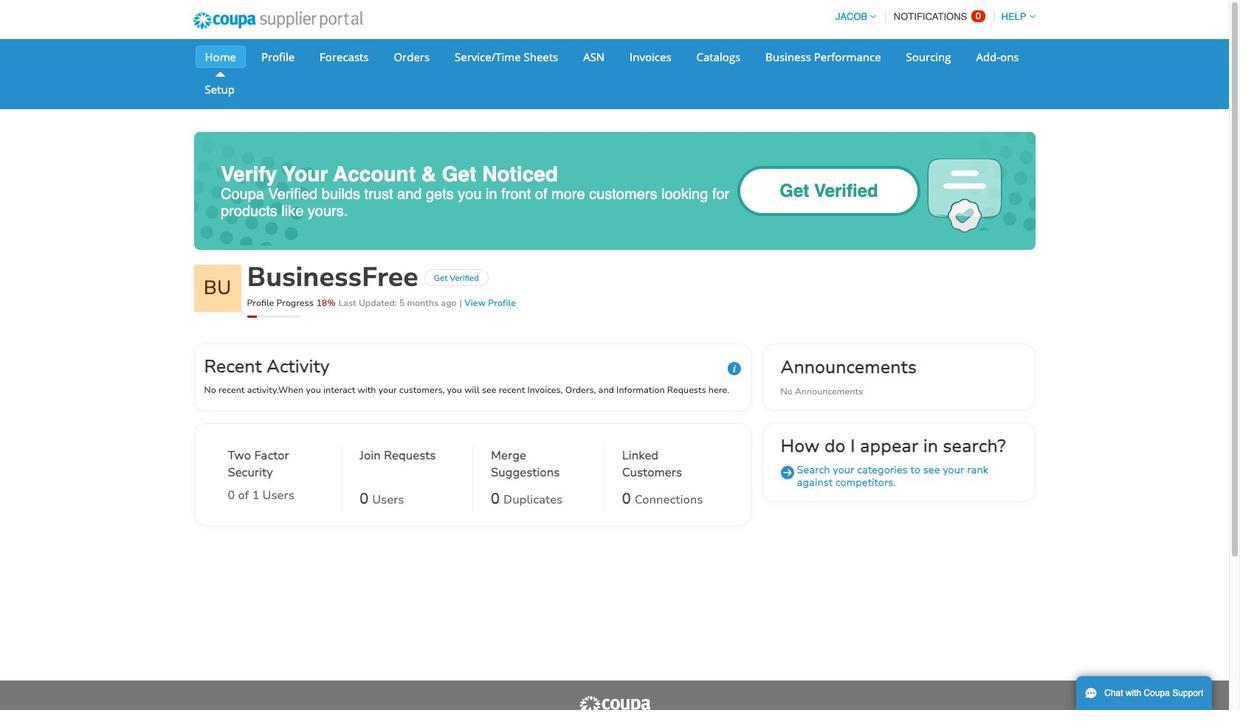 Task type: describe. For each thing, give the bounding box(es) containing it.
bu image
[[194, 265, 241, 312]]

additional information image
[[728, 362, 741, 376]]



Task type: locate. For each thing, give the bounding box(es) containing it.
coupa supplier portal image
[[183, 2, 373, 39], [578, 696, 651, 711]]

arrowcircleright image
[[781, 467, 794, 480]]

1 horizontal spatial coupa supplier portal image
[[578, 696, 651, 711]]

1 vertical spatial coupa supplier portal image
[[578, 696, 651, 711]]

0 vertical spatial coupa supplier portal image
[[183, 2, 373, 39]]

navigation
[[829, 2, 1035, 31]]

0 horizontal spatial coupa supplier portal image
[[183, 2, 373, 39]]



Task type: vqa. For each thing, say whether or not it's contained in the screenshot.
Event Name element
no



